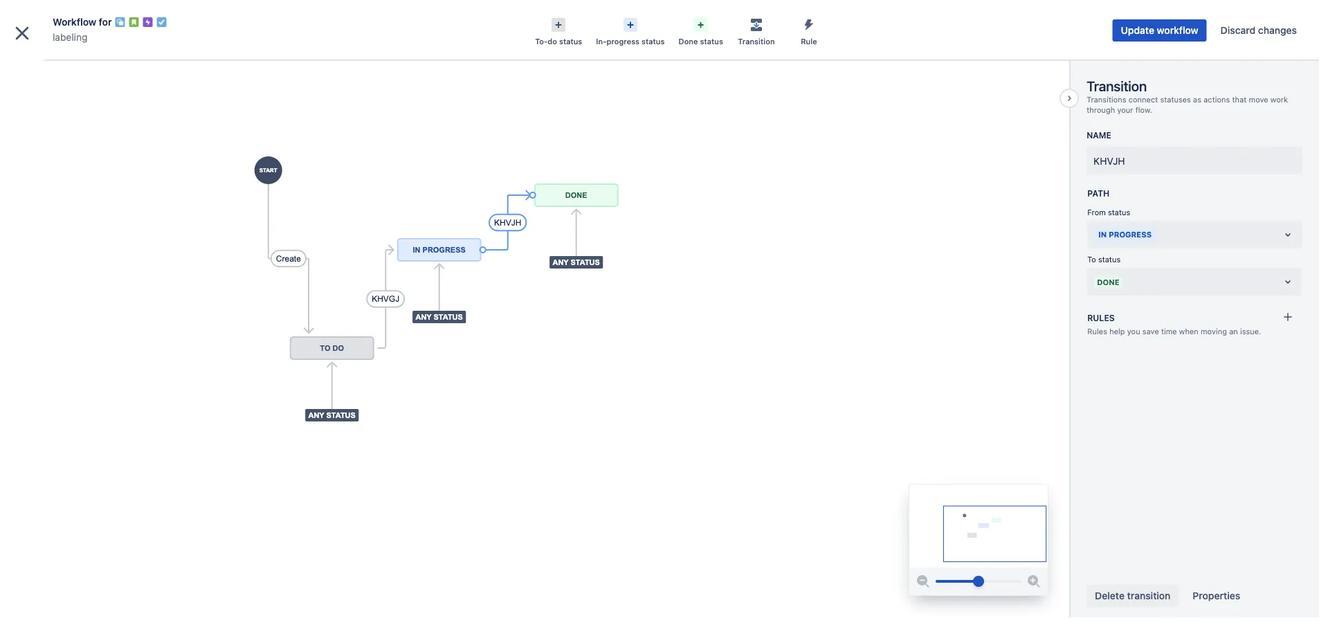 Task type: locate. For each thing, give the bounding box(es) containing it.
rules help you save time when moving an issue.
[[1088, 327, 1262, 336]]

rules for rules
[[1088, 313, 1115, 323]]

done right in-progress status
[[679, 37, 698, 46]]

you
[[1128, 327, 1141, 336]]

1 vertical spatial open image
[[1281, 273, 1297, 290]]

moving
[[1201, 327, 1228, 336]]

transition inside popup button
[[738, 37, 775, 46]]

transition up 'transitions'
[[1087, 78, 1148, 94]]

transition left rule
[[738, 37, 775, 46]]

done inside popup button
[[679, 37, 698, 46]]

help
[[1110, 327, 1126, 336]]

open image
[[1281, 227, 1297, 243], [1281, 273, 1297, 290]]

path
[[1088, 189, 1110, 198]]

0 vertical spatial labeling
[[53, 32, 88, 43]]

to-do status
[[535, 37, 583, 46]]

through
[[1087, 106, 1116, 115]]

2 rules from the top
[[1088, 327, 1108, 336]]

your
[[1118, 106, 1134, 115]]

0 vertical spatial rules
[[1088, 313, 1115, 323]]

1 vertical spatial done
[[1098, 278, 1120, 287]]

transition transitions connect statuses as actions that move work through your flow.
[[1087, 78, 1289, 115]]

rules left help
[[1088, 327, 1108, 336]]

status right the to
[[1099, 255, 1121, 264]]

1 vertical spatial transition
[[1087, 78, 1148, 94]]

progress
[[607, 37, 640, 46]]

progress
[[1110, 230, 1152, 239]]

0 horizontal spatial done
[[679, 37, 698, 46]]

in
[[1099, 230, 1108, 239]]

transition
[[738, 37, 775, 46], [1087, 78, 1148, 94]]

0 horizontal spatial transition
[[738, 37, 775, 46]]

add rule image
[[1283, 312, 1294, 323]]

from status
[[1088, 208, 1131, 217]]

move
[[1250, 95, 1269, 104]]

labeling
[[53, 32, 88, 43], [42, 61, 78, 72]]

1 vertical spatial rules
[[1088, 327, 1108, 336]]

primary element
[[8, 0, 1057, 38]]

group
[[6, 254, 161, 356], [6, 254, 161, 319], [6, 319, 161, 356]]

to status
[[1088, 255, 1121, 264]]

0 vertical spatial open image
[[1281, 227, 1297, 243]]

discard changes
[[1221, 25, 1298, 36]]

update workflow button
[[1113, 19, 1208, 42]]

done for done
[[1098, 278, 1120, 287]]

status for to status
[[1099, 255, 1121, 264]]

1 vertical spatial labeling
[[42, 61, 78, 72]]

0 vertical spatial done
[[679, 37, 698, 46]]

0 vertical spatial transition
[[738, 37, 775, 46]]

status left transition popup button
[[700, 37, 724, 46]]

labeling inside transition dialog
[[53, 32, 88, 43]]

to-do status button
[[528, 14, 590, 47]]

work
[[1271, 95, 1289, 104]]

labeling down labeling link
[[42, 61, 78, 72]]

labeling link
[[53, 29, 88, 46]]

workflow for
[[53, 16, 112, 28]]

1 horizontal spatial transition
[[1087, 78, 1148, 94]]

that
[[1233, 95, 1247, 104]]

transition
[[1128, 590, 1171, 602]]

properties
[[1194, 590, 1241, 602]]

done down to status
[[1098, 278, 1120, 287]]

2 open image from the top
[[1281, 273, 1297, 290]]

discard
[[1221, 25, 1256, 36]]

rules up help
[[1088, 313, 1115, 323]]

rules
[[1088, 313, 1115, 323], [1088, 327, 1108, 336]]

1 horizontal spatial done
[[1098, 278, 1120, 287]]

status
[[559, 37, 583, 46], [642, 37, 665, 46], [700, 37, 724, 46], [1109, 208, 1131, 217], [1099, 255, 1121, 264]]

done status button
[[672, 14, 731, 47]]

to
[[1088, 255, 1097, 264]]

jira software image
[[36, 11, 129, 27], [36, 11, 129, 27]]

properties button
[[1185, 585, 1249, 607]]

transition dialog
[[0, 0, 1320, 618]]

1 open image from the top
[[1281, 227, 1297, 243]]

1 rules from the top
[[1088, 313, 1115, 323]]

workflow
[[53, 16, 96, 28]]

to-
[[535, 37, 548, 46]]

changes
[[1259, 25, 1298, 36]]

status right from
[[1109, 208, 1131, 217]]

banner
[[0, 0, 1320, 39]]

save
[[1143, 327, 1160, 336]]

delete transition
[[1096, 590, 1171, 602]]

transition inside transition transitions connect statuses as actions that move work through your flow.
[[1087, 78, 1148, 94]]

labeling down workflow at the top of the page
[[53, 32, 88, 43]]

done
[[679, 37, 698, 46], [1098, 278, 1120, 287]]



Task type: describe. For each thing, give the bounding box(es) containing it.
do
[[548, 37, 557, 46]]

close workflow editor image
[[11, 22, 33, 44]]

time
[[1162, 327, 1178, 336]]

an
[[1230, 327, 1239, 336]]

transition for transition
[[738, 37, 775, 46]]

transition for transition transitions connect statuses as actions that move work through your flow.
[[1087, 78, 1148, 94]]

transitions
[[1087, 95, 1127, 104]]

rule
[[801, 37, 818, 46]]

discard changes button
[[1213, 19, 1306, 42]]

rule button
[[783, 14, 836, 47]]

connect
[[1129, 95, 1159, 104]]

Zoom level range field
[[936, 568, 1022, 596]]

transition button
[[731, 14, 783, 47]]

khvjh
[[1094, 155, 1126, 166]]

update
[[1122, 25, 1155, 36]]

in-progress status
[[596, 37, 665, 46]]

from
[[1088, 208, 1107, 217]]

flow.
[[1136, 106, 1153, 115]]

in progress
[[1099, 230, 1152, 239]]

statuses
[[1161, 95, 1192, 104]]

zoom out image
[[916, 573, 932, 590]]

done status
[[679, 37, 724, 46]]

zoom in image
[[1026, 573, 1043, 590]]

delete
[[1096, 590, 1125, 602]]

status for from status
[[1109, 208, 1131, 217]]

Search field
[[1057, 8, 1195, 30]]

name
[[1087, 130, 1112, 140]]

update workflow
[[1122, 25, 1199, 36]]

rules for rules help you save time when moving an issue.
[[1088, 327, 1108, 336]]

status right progress
[[642, 37, 665, 46]]

when
[[1180, 327, 1199, 336]]

status right do
[[559, 37, 583, 46]]

in-progress status button
[[590, 14, 672, 47]]

in-
[[596, 37, 607, 46]]

issue.
[[1241, 327, 1262, 336]]

actions
[[1204, 95, 1231, 104]]

as
[[1194, 95, 1202, 104]]

status for done status
[[700, 37, 724, 46]]

for
[[99, 16, 112, 28]]

you're in the workflow viewfinder, use the arrow keys to move it element
[[910, 485, 1049, 568]]

delete transition button
[[1087, 585, 1180, 607]]

done for done status
[[679, 37, 698, 46]]

workflow
[[1158, 25, 1199, 36]]



Task type: vqa. For each thing, say whether or not it's contained in the screenshot.
'Required'
no



